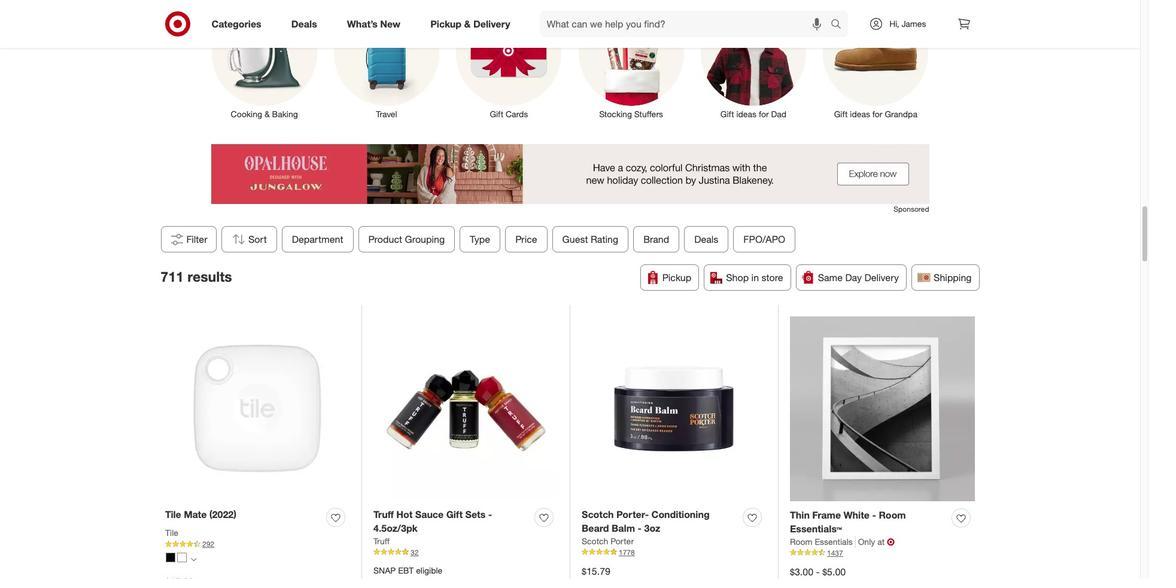 Task type: locate. For each thing, give the bounding box(es) containing it.
pickup right new
[[431, 18, 462, 30]]

deals for deals button
[[694, 233, 718, 245]]

thin frame white - room essentials™ image
[[790, 317, 975, 502], [790, 317, 975, 502]]

ideas
[[737, 109, 757, 119], [850, 109, 871, 119]]

1 tile from the top
[[165, 509, 181, 521]]

tile
[[165, 509, 181, 521], [165, 528, 178, 538]]

2 ideas from the left
[[850, 109, 871, 119]]

guest rating button
[[552, 226, 629, 253]]

1 horizontal spatial delivery
[[865, 272, 899, 284]]

truff for truff hot sauce gift sets - 4.5oz/3pk
[[374, 509, 394, 521]]

rating
[[591, 233, 618, 245]]

1 vertical spatial delivery
[[865, 272, 899, 284]]

all colors element
[[191, 556, 196, 563]]

thin frame white - room essentials™ link
[[790, 509, 947, 536]]

for for dad
[[759, 109, 769, 119]]

deals button
[[684, 226, 729, 253]]

-
[[488, 509, 492, 521], [873, 510, 877, 521], [638, 523, 642, 535], [816, 566, 820, 578]]

guest rating
[[562, 233, 618, 245]]

delivery
[[474, 18, 510, 30], [865, 272, 899, 284]]

eligible
[[416, 566, 443, 576]]

0 vertical spatial room
[[879, 510, 906, 521]]

- left 3oz
[[638, 523, 642, 535]]

2 truff from the top
[[374, 536, 390, 546]]

ideas left grandpa
[[850, 109, 871, 119]]

pickup down brand
[[663, 272, 692, 284]]

room up ¬
[[879, 510, 906, 521]]

shop
[[726, 272, 749, 284]]

1 vertical spatial scotch
[[582, 536, 608, 546]]

1 horizontal spatial room
[[879, 510, 906, 521]]

deals inside button
[[694, 233, 718, 245]]

fpo/apo
[[744, 233, 785, 245]]

- inside scotch porter- conditioning beard balm - 3oz
[[638, 523, 642, 535]]

room down essentials™ on the bottom of the page
[[790, 537, 813, 547]]

porter-
[[617, 509, 649, 521]]

store
[[762, 272, 784, 284]]

truff for truff
[[374, 536, 390, 546]]

1 horizontal spatial ideas
[[850, 109, 871, 119]]

gift
[[490, 109, 504, 119], [721, 109, 734, 119], [834, 109, 848, 119], [446, 509, 463, 521]]

¬
[[887, 536, 895, 548]]

hi,
[[890, 19, 900, 29]]

0 horizontal spatial delivery
[[474, 18, 510, 30]]

sauce
[[415, 509, 444, 521]]

sort button
[[221, 226, 277, 253]]

pickup inside pickup & delivery link
[[431, 18, 462, 30]]

gift inside gift cards link
[[490, 109, 504, 119]]

what's new link
[[337, 11, 416, 37]]

- right white
[[873, 510, 877, 521]]

pickup & delivery link
[[420, 11, 525, 37]]

pickup & delivery
[[431, 18, 510, 30]]

for left grandpa
[[873, 109, 883, 119]]

white image
[[177, 553, 187, 563]]

$15.79
[[582, 566, 611, 578]]

at
[[878, 537, 885, 547]]

0 vertical spatial deals
[[291, 18, 317, 30]]

deals left what's on the left top of page
[[291, 18, 317, 30]]

truff
[[374, 509, 394, 521], [374, 536, 390, 546]]

for for grandpa
[[873, 109, 883, 119]]

1 horizontal spatial &
[[464, 18, 471, 30]]

1 vertical spatial tile
[[165, 528, 178, 538]]

pickup for pickup & delivery
[[431, 18, 462, 30]]

pickup inside pickup button
[[663, 272, 692, 284]]

32
[[411, 548, 419, 557]]

same day delivery
[[818, 272, 899, 284]]

1 vertical spatial &
[[265, 109, 270, 119]]

travel link
[[326, 0, 448, 120]]

truff hot sauce gift sets - 4.5oz/3pk
[[374, 509, 492, 535]]

2 for from the left
[[873, 109, 883, 119]]

tile up black image
[[165, 528, 178, 538]]

1 vertical spatial deals
[[694, 233, 718, 245]]

stuffers
[[635, 109, 663, 119]]

porter
[[611, 536, 634, 546]]

thin frame white - room essentials™
[[790, 510, 906, 535]]

room essentials only at ¬
[[790, 536, 895, 548]]

$5.00
[[823, 566, 846, 578]]

1 horizontal spatial deals
[[694, 233, 718, 245]]

only
[[858, 537, 875, 547]]

advertisement region
[[211, 144, 930, 204]]

grouping
[[405, 233, 445, 245]]

0 vertical spatial pickup
[[431, 18, 462, 30]]

sets
[[466, 509, 486, 521]]

deals link
[[281, 11, 332, 37]]

what's new
[[347, 18, 401, 30]]

0 vertical spatial &
[[464, 18, 471, 30]]

0 horizontal spatial ideas
[[737, 109, 757, 119]]

711 results
[[161, 268, 232, 285]]

1 for from the left
[[759, 109, 769, 119]]

same day delivery button
[[796, 265, 907, 291]]

brand
[[643, 233, 669, 245]]

shipping button
[[912, 265, 980, 291]]

1 vertical spatial room
[[790, 537, 813, 547]]

tile up tile link
[[165, 509, 181, 521]]

0 horizontal spatial room
[[790, 537, 813, 547]]

truff hot sauce gift sets - 4.5oz/3pk image
[[374, 317, 558, 501], [374, 317, 558, 501]]

0 vertical spatial delivery
[[474, 18, 510, 30]]

$3.00
[[790, 566, 814, 578]]

sponsored
[[894, 205, 930, 214]]

2 tile from the top
[[165, 528, 178, 538]]

scotch porter- conditioning beard balm - 3oz image
[[582, 317, 766, 501], [582, 317, 766, 501]]

2 scotch from the top
[[582, 536, 608, 546]]

scotch down the 'beard'
[[582, 536, 608, 546]]

0 vertical spatial scotch
[[582, 509, 614, 521]]

1 vertical spatial pickup
[[663, 272, 692, 284]]

0 horizontal spatial for
[[759, 109, 769, 119]]

day
[[846, 272, 862, 284]]

black image
[[166, 553, 175, 563]]

- right sets
[[488, 509, 492, 521]]

1 ideas from the left
[[737, 109, 757, 119]]

essentials
[[815, 537, 853, 547]]

room inside thin frame white - room essentials™
[[879, 510, 906, 521]]

mate
[[184, 509, 207, 521]]

for left dad
[[759, 109, 769, 119]]

deals for deals link
[[291, 18, 317, 30]]

delivery for pickup & delivery
[[474, 18, 510, 30]]

in
[[752, 272, 759, 284]]

0 horizontal spatial deals
[[291, 18, 317, 30]]

tile mate (2022)
[[165, 509, 236, 521]]

delivery inside button
[[865, 272, 899, 284]]

deals right brand
[[694, 233, 718, 245]]

truff down 4.5oz/3pk
[[374, 536, 390, 546]]

0 horizontal spatial pickup
[[431, 18, 462, 30]]

truff up 4.5oz/3pk
[[374, 509, 394, 521]]

scotch for scotch porter- conditioning beard balm - 3oz
[[582, 509, 614, 521]]

room essentials link
[[790, 536, 856, 548]]

scotch up the 'beard'
[[582, 509, 614, 521]]

- left $5.00
[[816, 566, 820, 578]]

essentials™
[[790, 523, 842, 535]]

1 scotch from the top
[[582, 509, 614, 521]]

gift for gift cards
[[490, 109, 504, 119]]

1 truff from the top
[[374, 509, 394, 521]]

shop in store button
[[704, 265, 791, 291]]

0 horizontal spatial &
[[265, 109, 270, 119]]

scotch inside scotch porter- conditioning beard balm - 3oz
[[582, 509, 614, 521]]

0 vertical spatial truff
[[374, 509, 394, 521]]

1 horizontal spatial pickup
[[663, 272, 692, 284]]

gift inside gift ideas for dad link
[[721, 109, 734, 119]]

tile mate (2022) image
[[165, 317, 350, 501], [165, 317, 350, 501]]

1 vertical spatial truff
[[374, 536, 390, 546]]

gift inside gift ideas for grandpa link
[[834, 109, 848, 119]]

gift for gift ideas for grandpa
[[834, 109, 848, 119]]

ideas left dad
[[737, 109, 757, 119]]

filter button
[[161, 226, 217, 253]]

truff inside truff hot sauce gift sets - 4.5oz/3pk
[[374, 509, 394, 521]]

gift ideas for grandpa link
[[815, 0, 937, 120]]

product grouping
[[368, 233, 445, 245]]

1 horizontal spatial for
[[873, 109, 883, 119]]

grandpa
[[885, 109, 918, 119]]

ideas for dad
[[737, 109, 757, 119]]

0 vertical spatial tile
[[165, 509, 181, 521]]

hot
[[397, 509, 413, 521]]

deals
[[291, 18, 317, 30], [694, 233, 718, 245]]



Task type: describe. For each thing, give the bounding box(es) containing it.
1437
[[827, 549, 843, 558]]

ideas for grandpa
[[850, 109, 871, 119]]

scotch for scotch porter
[[582, 536, 608, 546]]

gift ideas for grandpa
[[834, 109, 918, 119]]

balm
[[612, 523, 635, 535]]

brand button
[[633, 226, 679, 253]]

white
[[844, 510, 870, 521]]

scotch porter
[[582, 536, 634, 546]]

conditioning
[[652, 509, 710, 521]]

ebt
[[398, 566, 414, 576]]

search button
[[826, 11, 855, 40]]

292
[[202, 540, 214, 549]]

snap ebt eligible
[[374, 566, 443, 576]]

cooking & baking link
[[203, 0, 326, 120]]

tile mate (2022) link
[[165, 508, 236, 522]]

32 link
[[374, 548, 558, 558]]

categories
[[212, 18, 261, 30]]

$3.00 - $5.00
[[790, 566, 846, 578]]

1778 link
[[582, 548, 766, 558]]

truff hot sauce gift sets - 4.5oz/3pk link
[[374, 508, 530, 536]]

gift ideas for dad
[[721, 109, 787, 119]]

thin
[[790, 510, 810, 521]]

department button
[[282, 226, 353, 253]]

tile for tile
[[165, 528, 178, 538]]

stocking stuffers link
[[570, 0, 693, 120]]

new
[[380, 18, 401, 30]]

sort
[[248, 233, 267, 245]]

type
[[470, 233, 490, 245]]

What can we help you find? suggestions appear below search field
[[540, 11, 834, 37]]

shop in store
[[726, 272, 784, 284]]

gift cards link
[[448, 0, 570, 120]]

& for baking
[[265, 109, 270, 119]]

- inside truff hot sauce gift sets - 4.5oz/3pk
[[488, 509, 492, 521]]

beard
[[582, 523, 609, 535]]

categories link
[[201, 11, 276, 37]]

gift cards
[[490, 109, 528, 119]]

gift ideas for dad link
[[693, 0, 815, 120]]

baking
[[272, 109, 298, 119]]

price button
[[505, 226, 547, 253]]

(2022)
[[209, 509, 236, 521]]

- inside thin frame white - room essentials™
[[873, 510, 877, 521]]

stocking
[[599, 109, 632, 119]]

department
[[292, 233, 343, 245]]

james
[[902, 19, 927, 29]]

tile for tile mate (2022)
[[165, 509, 181, 521]]

filter
[[187, 233, 208, 245]]

cooking
[[231, 109, 262, 119]]

fpo/apo button
[[733, 226, 796, 253]]

snap
[[374, 566, 396, 576]]

product
[[368, 233, 402, 245]]

gift inside truff hot sauce gift sets - 4.5oz/3pk
[[446, 509, 463, 521]]

pickup button
[[641, 265, 699, 291]]

1437 link
[[790, 548, 975, 559]]

product grouping button
[[358, 226, 455, 253]]

711
[[161, 268, 184, 285]]

price
[[515, 233, 537, 245]]

all colors image
[[191, 557, 196, 563]]

4.5oz/3pk
[[374, 523, 418, 535]]

scotch porter link
[[582, 536, 634, 548]]

room inside the room essentials only at ¬
[[790, 537, 813, 547]]

& for delivery
[[464, 18, 471, 30]]

guest
[[562, 233, 588, 245]]

292 link
[[165, 539, 350, 550]]

shipping
[[934, 272, 972, 284]]

tile link
[[165, 527, 178, 539]]

gift for gift ideas for dad
[[721, 109, 734, 119]]

3oz
[[645, 523, 661, 535]]

pickup for pickup
[[663, 272, 692, 284]]

delivery for same day delivery
[[865, 272, 899, 284]]

type button
[[460, 226, 500, 253]]

hi, james
[[890, 19, 927, 29]]

cooking & baking
[[231, 109, 298, 119]]

cards
[[506, 109, 528, 119]]

1778
[[619, 548, 635, 557]]

results
[[188, 268, 232, 285]]



Task type: vqa. For each thing, say whether or not it's contained in the screenshot.
Scotch to the bottom
yes



